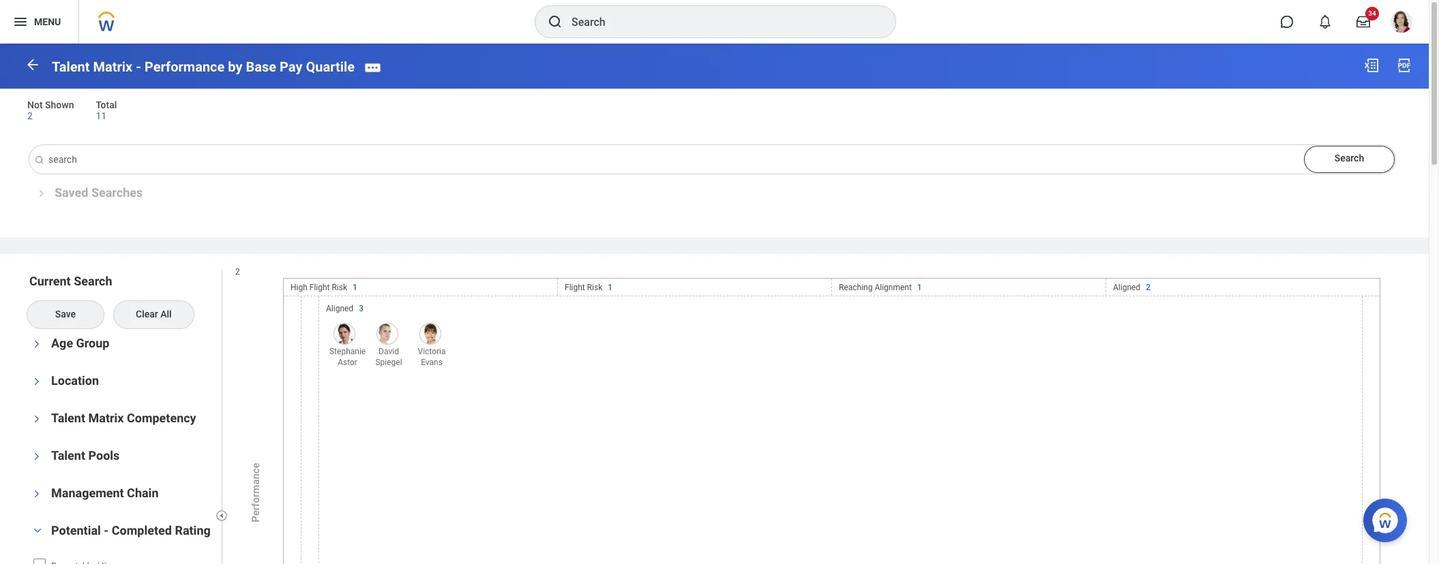 Task type: locate. For each thing, give the bounding box(es) containing it.
0 horizontal spatial performance
[[145, 58, 225, 75]]

stephanie astor element
[[326, 344, 366, 368]]

1 vertical spatial performance
[[250, 463, 262, 523]]

2 button
[[27, 110, 35, 122], [1146, 282, 1153, 293]]

talent matrix competency button
[[51, 411, 196, 425]]

chevron down image left potential
[[29, 526, 46, 536]]

all
[[160, 309, 172, 320]]

0 horizontal spatial -
[[104, 524, 109, 538]]

0 vertical spatial aligned
[[1114, 283, 1141, 292]]

spiegel
[[376, 358, 402, 368]]

chevron down image inside potential - completed rating group
[[29, 526, 46, 536]]

chevron down image for potential - completed rating
[[29, 526, 46, 536]]

0 horizontal spatial aligned
[[326, 304, 354, 314]]

2 horizontal spatial 2
[[1146, 283, 1151, 292]]

search image
[[547, 14, 564, 30]]

talent left pools
[[51, 449, 85, 463]]

justify image
[[12, 14, 29, 30]]

clear all
[[136, 309, 172, 320]]

1 vertical spatial 2
[[235, 268, 240, 277]]

aligned for aligned 2
[[1114, 283, 1141, 292]]

evans
[[421, 358, 443, 368]]

1 horizontal spatial aligned
[[1114, 283, 1141, 292]]

0 vertical spatial -
[[136, 58, 141, 75]]

1 for flight risk
[[608, 283, 613, 292]]

matrix inside filter search field
[[88, 411, 124, 425]]

demo_f035.png image
[[334, 323, 355, 345]]

2 chevron down image from the top
[[32, 374, 42, 390]]

victoria
[[418, 347, 446, 357]]

0 horizontal spatial 1
[[353, 283, 357, 292]]

0 vertical spatial 2
[[27, 110, 33, 121]]

talent for talent matrix competency
[[51, 411, 85, 425]]

1 vertical spatial 2 button
[[1146, 282, 1153, 293]]

not shown 2
[[27, 99, 74, 121]]

0 horizontal spatial risk
[[332, 283, 347, 292]]

1 horizontal spatial performance
[[250, 463, 262, 523]]

talent matrix - performance by base pay quartile link
[[52, 58, 355, 75]]

menu button
[[0, 0, 79, 44]]

2 flight from the left
[[565, 283, 585, 292]]

2
[[27, 110, 33, 121], [235, 268, 240, 277], [1146, 283, 1151, 292]]

2 button for not shown 2
[[27, 110, 35, 122]]

1 flight from the left
[[310, 283, 330, 292]]

1 horizontal spatial flight
[[565, 283, 585, 292]]

chevron down image for talent matrix competency
[[32, 411, 42, 428]]

1 horizontal spatial -
[[136, 58, 141, 75]]

1 vertical spatial search
[[74, 275, 112, 289]]

pay
[[280, 58, 303, 75]]

chevron down image
[[32, 486, 42, 503], [29, 526, 46, 536]]

chevron down image left management
[[32, 486, 42, 503]]

34
[[1369, 10, 1377, 17]]

location button
[[51, 374, 99, 388]]

1 horizontal spatial risk
[[587, 283, 603, 292]]

1 button for flight risk 1
[[608, 282, 615, 293]]

quartile
[[306, 58, 355, 75]]

david
[[379, 347, 399, 357]]

3 chevron down image from the top
[[32, 411, 42, 428]]

0 horizontal spatial 2 button
[[27, 110, 35, 122]]

2 vertical spatial 2
[[1146, 283, 1151, 292]]

save button
[[27, 301, 104, 329]]

profile logan mcneil image
[[1391, 11, 1413, 36]]

2 horizontal spatial 1
[[918, 283, 922, 292]]

aligned
[[1114, 283, 1141, 292], [326, 304, 354, 314]]

1 chevron down image from the top
[[32, 336, 42, 352]]

1 risk from the left
[[332, 283, 347, 292]]

3 1 button from the left
[[918, 282, 924, 293]]

potential - completed rating button
[[51, 524, 211, 538]]

location
[[51, 374, 99, 388]]

4 chevron down image from the top
[[32, 449, 42, 465]]

search
[[1335, 153, 1365, 164], [74, 275, 112, 289]]

potential
[[51, 524, 101, 538]]

11
[[96, 110, 107, 121]]

matrix up total
[[93, 58, 133, 75]]

2 1 from the left
[[608, 283, 613, 292]]

11 button
[[96, 110, 109, 122]]

chevron down image
[[32, 336, 42, 352], [32, 374, 42, 390], [32, 411, 42, 428], [32, 449, 42, 465]]

base
[[246, 58, 276, 75]]

2 vertical spatial talent
[[51, 449, 85, 463]]

management chain button
[[51, 486, 159, 501]]

talent down location button
[[51, 411, 85, 425]]

1 horizontal spatial 1 button
[[608, 282, 615, 293]]

matrix
[[93, 58, 133, 75], [88, 411, 124, 425]]

Talent Matrix - Performance by Base Pay Quartile text field
[[29, 146, 1396, 174]]

1 horizontal spatial 2 button
[[1146, 282, 1153, 293]]

chevron down image for management chain
[[32, 486, 42, 503]]

high
[[291, 283, 308, 292]]

reaching alignment 1
[[839, 283, 922, 292]]

1
[[353, 283, 357, 292], [608, 283, 613, 292], [918, 283, 922, 292]]

risk
[[332, 283, 347, 292], [587, 283, 603, 292]]

talent right previous page icon
[[52, 58, 90, 75]]

by
[[228, 58, 243, 75]]

menu
[[34, 16, 61, 27]]

0 horizontal spatial 1 button
[[353, 282, 359, 293]]

reaching
[[839, 283, 873, 292]]

3 1 from the left
[[918, 283, 922, 292]]

1 vertical spatial talent
[[51, 411, 85, 425]]

current
[[29, 275, 71, 289]]

search button
[[1305, 146, 1395, 174]]

0 vertical spatial chevron down image
[[32, 486, 42, 503]]

talent
[[52, 58, 90, 75], [51, 411, 85, 425], [51, 449, 85, 463]]

0 vertical spatial talent
[[52, 58, 90, 75]]

talent matrix - performance by base pay quartile main content
[[0, 44, 1440, 565]]

1 1 button from the left
[[353, 282, 359, 293]]

completed
[[112, 524, 172, 538]]

matrix up pools
[[88, 411, 124, 425]]

1 vertical spatial -
[[104, 524, 109, 538]]

0 horizontal spatial 2
[[27, 110, 33, 121]]

demo_f080.png image
[[420, 323, 441, 345]]

age
[[51, 336, 73, 350]]

1 button
[[353, 282, 359, 293], [608, 282, 615, 293], [918, 282, 924, 293]]

1 vertical spatial aligned
[[326, 304, 354, 314]]

2 button for aligned 2
[[1146, 282, 1153, 293]]

0 vertical spatial matrix
[[93, 58, 133, 75]]

0 horizontal spatial flight
[[310, 283, 330, 292]]

0 horizontal spatial search
[[74, 275, 112, 289]]

notifications large image
[[1319, 15, 1333, 29]]

2 horizontal spatial 1 button
[[918, 282, 924, 293]]

david spiegel element
[[369, 344, 405, 368]]

flight
[[310, 283, 330, 292], [565, 283, 585, 292]]

performance
[[145, 58, 225, 75], [250, 463, 262, 523]]

chevron down image for talent pools
[[32, 449, 42, 465]]

search inside 'search' 'button'
[[1335, 153, 1365, 164]]

-
[[136, 58, 141, 75], [104, 524, 109, 538]]

0 vertical spatial search
[[1335, 153, 1365, 164]]

1 vertical spatial matrix
[[88, 411, 124, 425]]

previous page image
[[25, 57, 41, 73]]

matrix for competency
[[88, 411, 124, 425]]

1 vertical spatial chevron down image
[[29, 526, 46, 536]]

2 inside not shown 2
[[27, 110, 33, 121]]

management
[[51, 486, 124, 501]]

3 button
[[359, 303, 366, 314]]

1 horizontal spatial search
[[1335, 153, 1365, 164]]

stephanie
[[330, 347, 366, 357]]

shown
[[45, 99, 74, 110]]

1 horizontal spatial 1
[[608, 283, 613, 292]]

stephanie astor
[[330, 347, 366, 368]]

0 vertical spatial 2 button
[[27, 110, 35, 122]]

2 1 button from the left
[[608, 282, 615, 293]]



Task type: describe. For each thing, give the bounding box(es) containing it.
clear
[[136, 309, 158, 320]]

aligned 2
[[1114, 283, 1151, 292]]

rating
[[175, 524, 211, 538]]

export to excel image
[[1364, 57, 1380, 74]]

victoria evans element
[[412, 344, 448, 368]]

3
[[359, 304, 364, 314]]

current search
[[29, 275, 112, 289]]

filter search field
[[25, 274, 224, 565]]

talent pools button
[[51, 449, 120, 463]]

2 risk from the left
[[587, 283, 603, 292]]

victoria evans
[[418, 347, 446, 368]]

chain
[[127, 486, 159, 501]]

potential - completed rating group
[[25, 523, 215, 565]]

astor
[[338, 358, 357, 368]]

aligned for aligned 3
[[326, 304, 354, 314]]

1 1 from the left
[[353, 283, 357, 292]]

talent matrix - performance by base pay quartile
[[52, 58, 355, 75]]

total
[[96, 99, 117, 110]]

chevron down image for location
[[32, 374, 42, 390]]

pools
[[88, 449, 120, 463]]

search inside filter search field
[[74, 275, 112, 289]]

inbox large image
[[1357, 15, 1371, 29]]

Search Workday  search field
[[572, 7, 868, 37]]

age group button
[[51, 336, 110, 350]]

talent for talent pools
[[51, 449, 85, 463]]

alignment
[[875, 283, 912, 292]]

flight risk 1
[[565, 283, 613, 292]]

potential - completed rating
[[51, 524, 211, 538]]

not
[[27, 99, 43, 110]]

chevron down image for age group
[[32, 336, 42, 352]]

1 for reaching alignment
[[918, 283, 922, 292]]

management chain
[[51, 486, 159, 501]]

david spiegel
[[376, 347, 402, 368]]

view printable version (pdf) image
[[1397, 57, 1413, 74]]

search image
[[34, 155, 45, 166]]

1 button for high flight risk 1
[[353, 282, 359, 293]]

talent pools
[[51, 449, 120, 463]]

group
[[76, 336, 110, 350]]

high flight risk 1
[[291, 283, 357, 292]]

demo_m057.png image
[[377, 323, 398, 345]]

competency
[[127, 411, 196, 425]]

1 button for reaching alignment 1
[[918, 282, 924, 293]]

talent matrix competency
[[51, 411, 196, 425]]

talent for talent matrix - performance by base pay quartile
[[52, 58, 90, 75]]

clear all button
[[114, 301, 194, 329]]

Search search field
[[27, 146, 1396, 174]]

aligned 3
[[326, 304, 364, 314]]

save
[[55, 309, 76, 320]]

0 vertical spatial performance
[[145, 58, 225, 75]]

age group
[[51, 336, 110, 350]]

- inside group
[[104, 524, 109, 538]]

34 button
[[1349, 7, 1380, 37]]

total 11
[[96, 99, 117, 121]]

1 horizontal spatial 2
[[235, 268, 240, 277]]

matrix for -
[[93, 58, 133, 75]]



Task type: vqa. For each thing, say whether or not it's contained in the screenshot.


